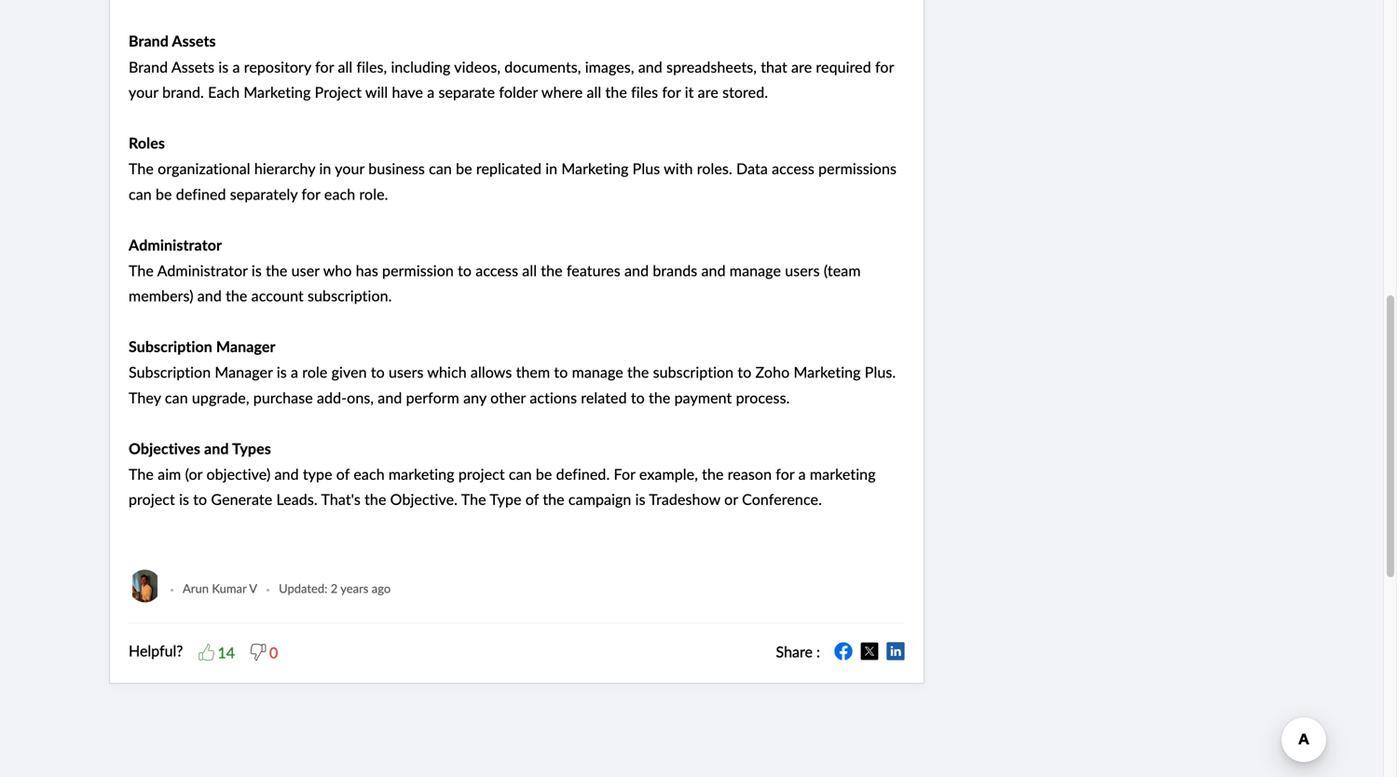 Task type: vqa. For each thing, say whether or not it's contained in the screenshot.
users in the Administrator The Administrator is the user who has permission to access all the features and brands and manage users (team members) and the account subscription.
yes



Task type: locate. For each thing, give the bounding box(es) containing it.
(or
[[185, 464, 203, 484]]

0 vertical spatial project
[[458, 464, 505, 484]]

are
[[791, 56, 812, 77], [698, 82, 719, 102]]

in right 'hierarchy' in the top left of the page
[[319, 158, 331, 179]]

0 vertical spatial manager
[[216, 337, 276, 356]]

be inside objectives and types the aim (or objective) and type of each marketing project can be defined. for example, the reason for a marketing project is to generate leads. that's the objective. the type of the campaign is tradeshow or conference.
[[536, 464, 552, 484]]

separate
[[439, 82, 495, 102]]

manage right brands
[[730, 260, 781, 281]]

the down roles
[[129, 158, 154, 179]]

is inside subscription manager subscription manager is a role given to users which allows them to manage the subscription to zoho marketing plus. they can upgrade, purchase add-ons, and perform any other actions related to the payment process.
[[277, 362, 287, 382]]

be left "defined."
[[536, 464, 552, 484]]

1 vertical spatial users
[[389, 362, 424, 382]]

for
[[614, 464, 635, 484]]

0 vertical spatial all
[[338, 56, 353, 77]]

0 vertical spatial access
[[772, 158, 815, 179]]

1 horizontal spatial all
[[522, 260, 537, 281]]

v
[[249, 580, 257, 597]]

all left features
[[522, 260, 537, 281]]

each inside objectives and types the aim (or objective) and type of each marketing project can be defined. for example, the reason for a marketing project is to generate leads. that's the objective. the type of the campaign is tradeshow or conference.
[[354, 464, 385, 484]]

to left zoho
[[738, 362, 752, 382]]

organizational
[[158, 158, 250, 179]]

the inside administrator the administrator is the user who has permission to access all the features and brands and manage users (team members) and the account subscription.
[[129, 260, 154, 281]]

the down images,
[[605, 82, 627, 102]]

2 vertical spatial all
[[522, 260, 537, 281]]

generate
[[211, 489, 272, 510]]

subscription down members)
[[129, 337, 212, 356]]

access right data
[[772, 158, 815, 179]]

access inside roles the organizational hierarchy in your business can be replicated in marketing plus with roles. data access permissions can be defined separately for each role.
[[772, 158, 815, 179]]

0 horizontal spatial marketing
[[389, 464, 455, 484]]

access right permission
[[476, 260, 518, 281]]

aim
[[158, 464, 181, 484]]

:
[[817, 641, 820, 662]]

all down images,
[[587, 82, 601, 102]]

a
[[233, 56, 240, 77], [427, 82, 435, 102], [291, 362, 298, 382], [799, 464, 806, 484]]

the inside roles the organizational hierarchy in your business can be replicated in marketing plus with roles. data access permissions can be defined separately for each role.
[[129, 158, 154, 179]]

2 vertical spatial be
[[536, 464, 552, 484]]

1 horizontal spatial manage
[[730, 260, 781, 281]]

1 vertical spatial subscription
[[129, 362, 211, 382]]

users left (team
[[785, 260, 820, 281]]

is inside administrator the administrator is the user who has permission to access all the features and brands and manage users (team members) and the account subscription.
[[252, 260, 262, 281]]

subscription up 'they' at the left
[[129, 362, 211, 382]]

linkedin image
[[886, 642, 905, 661]]

your left brand.
[[129, 82, 158, 102]]

1 subscription from the top
[[129, 337, 212, 356]]

0 vertical spatial brand
[[129, 32, 169, 50]]

0 vertical spatial marketing
[[244, 82, 311, 102]]

the
[[605, 82, 627, 102], [266, 260, 288, 281], [541, 260, 563, 281], [226, 285, 247, 306], [627, 362, 649, 382], [649, 387, 671, 408], [702, 464, 724, 484], [365, 489, 386, 510], [543, 489, 565, 510]]

1 horizontal spatial project
[[458, 464, 505, 484]]

be left 'defined'
[[156, 184, 172, 204]]

for up conference.
[[776, 464, 795, 484]]

is
[[218, 56, 229, 77], [252, 260, 262, 281], [277, 362, 287, 382], [179, 489, 189, 510], [635, 489, 646, 510]]

1 horizontal spatial are
[[791, 56, 812, 77]]

1 horizontal spatial users
[[785, 260, 820, 281]]

and right ons,
[[378, 387, 402, 408]]

for inside objectives and types the aim (or objective) and type of each marketing project can be defined. for example, the reason for a marketing project is to generate leads. that's the objective. the type of the campaign is tradeshow or conference.
[[776, 464, 795, 484]]

0 horizontal spatial marketing
[[244, 82, 311, 102]]

0 horizontal spatial your
[[129, 82, 158, 102]]

to up actions
[[554, 362, 568, 382]]

in right replicated
[[545, 158, 558, 179]]

the
[[129, 158, 154, 179], [129, 260, 154, 281], [129, 464, 154, 484], [461, 489, 486, 510]]

1 vertical spatial marketing
[[561, 158, 629, 179]]

who
[[323, 260, 352, 281]]

in
[[319, 158, 331, 179], [545, 158, 558, 179]]

0 vertical spatial subscription
[[129, 337, 212, 356]]

1 horizontal spatial in
[[545, 158, 558, 179]]

subscription
[[129, 337, 212, 356], [129, 362, 211, 382]]

account
[[251, 285, 304, 306]]

1 horizontal spatial your
[[335, 158, 365, 179]]

2 vertical spatial marketing
[[794, 362, 861, 382]]

can
[[429, 158, 452, 179], [129, 184, 152, 204], [165, 387, 188, 408], [509, 464, 532, 484]]

is up each at the left top of the page
[[218, 56, 229, 77]]

the left account
[[226, 285, 247, 306]]

2 brand from the top
[[129, 56, 168, 77]]

the left 'reason'
[[702, 464, 724, 484]]

for down 'hierarchy' in the top left of the page
[[302, 184, 320, 204]]

project down aim
[[129, 489, 175, 510]]

is up purchase
[[277, 362, 287, 382]]

administrator the administrator is the user who has permission to access all the features and brands and manage users (team members) and the account subscription.
[[129, 236, 861, 306]]

for up 'project'
[[315, 56, 334, 77]]

plus
[[633, 158, 660, 179]]

for inside roles the organizational hierarchy in your business can be replicated in marketing plus with roles. data access permissions can be defined separately for each role.
[[302, 184, 320, 204]]

0 vertical spatial users
[[785, 260, 820, 281]]

helpful?
[[129, 640, 183, 661]]

and up objective)
[[204, 439, 229, 458]]

1 horizontal spatial of
[[525, 489, 539, 510]]

1 vertical spatial are
[[698, 82, 719, 102]]

1 in from the left
[[319, 158, 331, 179]]

1 brand from the top
[[129, 32, 169, 50]]

to down (or
[[193, 489, 207, 510]]

users up perform
[[389, 362, 424, 382]]

1 vertical spatial brand
[[129, 56, 168, 77]]

0 horizontal spatial in
[[319, 158, 331, 179]]

1 vertical spatial manage
[[572, 362, 623, 382]]

each
[[324, 184, 355, 204], [354, 464, 385, 484]]

and
[[638, 56, 663, 77], [625, 260, 649, 281], [701, 260, 726, 281], [197, 285, 222, 306], [378, 387, 402, 408], [204, 439, 229, 458], [275, 464, 299, 484]]

0 vertical spatial manage
[[730, 260, 781, 281]]

campaign
[[569, 489, 631, 510]]

has
[[356, 260, 378, 281]]

of
[[336, 464, 350, 484], [525, 489, 539, 510]]

marketing up conference.
[[810, 464, 876, 484]]

0 horizontal spatial all
[[338, 56, 353, 77]]

0 horizontal spatial project
[[129, 489, 175, 510]]

the inside brand assets brand assets is a repository for all files, including videos, documents, images, and spreadsheets, that are required for your brand. each marketing project will have a separate folder where all the files for it are stored.
[[605, 82, 627, 102]]

can right 'they' at the left
[[165, 387, 188, 408]]

0 vertical spatial your
[[129, 82, 158, 102]]

and right members)
[[197, 285, 222, 306]]

0 vertical spatial of
[[336, 464, 350, 484]]

each up that's
[[354, 464, 385, 484]]

replicated
[[476, 158, 542, 179]]

marketing inside subscription manager subscription manager is a role given to users which allows them to manage the subscription to zoho marketing plus. they can upgrade, purchase add-ons, and perform any other actions related to the payment process.
[[794, 362, 861, 382]]

permissions
[[818, 158, 897, 179]]

1 vertical spatial assets
[[171, 56, 215, 77]]

0 horizontal spatial be
[[156, 184, 172, 204]]

plus.
[[865, 362, 896, 382]]

administrator
[[129, 236, 222, 254], [157, 260, 248, 281]]

1 vertical spatial project
[[129, 489, 175, 510]]

a up conference.
[[799, 464, 806, 484]]

members)
[[129, 285, 193, 306]]

objective)
[[206, 464, 271, 484]]

be
[[456, 158, 472, 179], [156, 184, 172, 204], [536, 464, 552, 484]]

marketing left 'plus'
[[561, 158, 629, 179]]

a left role
[[291, 362, 298, 382]]

your
[[129, 82, 158, 102], [335, 158, 365, 179]]

1 horizontal spatial be
[[456, 158, 472, 179]]

manage up related
[[572, 362, 623, 382]]

manage
[[730, 260, 781, 281], [572, 362, 623, 382]]

all up 'project'
[[338, 56, 353, 77]]

a right have
[[427, 82, 435, 102]]

and up files
[[638, 56, 663, 77]]

2 horizontal spatial be
[[536, 464, 552, 484]]

assets
[[172, 32, 216, 50], [171, 56, 215, 77]]

are right 'it'
[[698, 82, 719, 102]]

perform
[[406, 387, 459, 408]]

1 vertical spatial all
[[587, 82, 601, 102]]

1 vertical spatial be
[[156, 184, 172, 204]]

1 vertical spatial each
[[354, 464, 385, 484]]

a inside subscription manager subscription manager is a role given to users which allows them to manage the subscription to zoho marketing plus. they can upgrade, purchase add-ons, and perform any other actions related to the payment process.
[[291, 362, 298, 382]]

example,
[[639, 464, 698, 484]]

0 horizontal spatial manage
[[572, 362, 623, 382]]

marketing inside roles the organizational hierarchy in your business can be replicated in marketing plus with roles. data access permissions can be defined separately for each role.
[[561, 158, 629, 179]]

1 vertical spatial administrator
[[157, 260, 248, 281]]

is up account
[[252, 260, 262, 281]]

be left replicated
[[456, 158, 472, 179]]

1 vertical spatial of
[[525, 489, 539, 510]]

2 horizontal spatial marketing
[[794, 362, 861, 382]]

can inside objectives and types the aim (or objective) and type of each marketing project can be defined. for example, the reason for a marketing project is to generate leads. that's the objective. the type of the campaign is tradeshow or conference.
[[509, 464, 532, 484]]

your inside brand assets brand assets is a repository for all files, including videos, documents, images, and spreadsheets, that are required for your brand. each marketing project will have a separate folder where all the files for it are stored.
[[129, 82, 158, 102]]

leads.
[[276, 489, 318, 510]]

1 horizontal spatial marketing
[[810, 464, 876, 484]]

to right permission
[[458, 260, 472, 281]]

your up 'role.'
[[335, 158, 365, 179]]

can up the type
[[509, 464, 532, 484]]

1 horizontal spatial access
[[772, 158, 815, 179]]

subscription
[[653, 362, 734, 382]]

marketing left plus.
[[794, 362, 861, 382]]

will
[[365, 82, 388, 102]]

2 in from the left
[[545, 158, 558, 179]]

roles the organizational hierarchy in your business can be replicated in marketing plus with roles. data access permissions can be defined separately for each role.
[[129, 134, 897, 204]]

are right that
[[791, 56, 812, 77]]

facebook image
[[834, 642, 853, 661]]

project up the type
[[458, 464, 505, 484]]

manage inside administrator the administrator is the user who has permission to access all the features and brands and manage users (team members) and the account subscription.
[[730, 260, 781, 281]]

marketing up objective. at left bottom
[[389, 464, 455, 484]]

the left aim
[[129, 464, 154, 484]]

the up members)
[[129, 260, 154, 281]]

for
[[315, 56, 334, 77], [875, 56, 894, 77], [662, 82, 681, 102], [302, 184, 320, 204], [776, 464, 795, 484]]

0 vertical spatial be
[[456, 158, 472, 179]]

roles
[[129, 134, 165, 152]]

1 marketing from the left
[[389, 464, 455, 484]]

2 marketing from the left
[[810, 464, 876, 484]]

marketing down 'repository'
[[244, 82, 311, 102]]

users
[[785, 260, 820, 281], [389, 362, 424, 382]]

is down for
[[635, 489, 646, 510]]

years
[[340, 580, 369, 597]]

can down roles
[[129, 184, 152, 204]]

to
[[458, 260, 472, 281], [371, 362, 385, 382], [554, 362, 568, 382], [738, 362, 752, 382], [631, 387, 645, 408], [193, 489, 207, 510]]

0 horizontal spatial access
[[476, 260, 518, 281]]

for right the required
[[875, 56, 894, 77]]

the left features
[[541, 260, 563, 281]]

0 horizontal spatial users
[[389, 362, 424, 382]]

0 vertical spatial each
[[324, 184, 355, 204]]

brand
[[129, 32, 169, 50], [129, 56, 168, 77]]

1 vertical spatial your
[[335, 158, 365, 179]]

users inside administrator the administrator is the user who has permission to access all the features and brands and manage users (team members) and the account subscription.
[[785, 260, 820, 281]]

access inside administrator the administrator is the user who has permission to access all the features and brands and manage users (team members) and the account subscription.
[[476, 260, 518, 281]]

access
[[772, 158, 815, 179], [476, 260, 518, 281]]

zoho
[[756, 362, 790, 382]]

1 horizontal spatial marketing
[[561, 158, 629, 179]]

each left 'role.'
[[324, 184, 355, 204]]

features
[[567, 260, 621, 281]]

repository
[[244, 56, 311, 77]]

1 vertical spatial access
[[476, 260, 518, 281]]

which
[[427, 362, 467, 382]]

type
[[490, 489, 522, 510]]

it
[[685, 82, 694, 102]]



Task type: describe. For each thing, give the bounding box(es) containing it.
defined
[[176, 184, 226, 204]]

users inside subscription manager subscription manager is a role given to users which allows them to manage the subscription to zoho marketing plus. they can upgrade, purchase add-ons, and perform any other actions related to the payment process.
[[389, 362, 424, 382]]

0
[[269, 642, 278, 663]]

permission
[[382, 260, 454, 281]]

role
[[302, 362, 328, 382]]

objectives
[[129, 439, 200, 458]]

files
[[631, 82, 658, 102]]

brand.
[[162, 82, 204, 102]]

that
[[761, 56, 788, 77]]

tradeshow
[[649, 489, 721, 510]]

is down (or
[[179, 489, 189, 510]]

the left subscription in the top of the page
[[627, 362, 649, 382]]

and left brands
[[625, 260, 649, 281]]

0 horizontal spatial are
[[698, 82, 719, 102]]

arun kumar v
[[183, 580, 257, 597]]

share :
[[776, 641, 820, 662]]

upgrade,
[[192, 387, 249, 408]]

project
[[315, 82, 362, 102]]

a inside objectives and types the aim (or objective) and type of each marketing project can be defined. for example, the reason for a marketing project is to generate leads. that's the objective. the type of the campaign is tradeshow or conference.
[[799, 464, 806, 484]]

ago
[[372, 580, 391, 597]]

14
[[218, 642, 235, 663]]

for left 'it'
[[662, 82, 681, 102]]

purchase
[[253, 387, 313, 408]]

marketing inside brand assets brand assets is a repository for all files, including videos, documents, images, and spreadsheets, that are required for your brand. each marketing project will have a separate folder where all the files for it are stored.
[[244, 82, 311, 102]]

documents,
[[505, 56, 581, 77]]

or
[[724, 489, 738, 510]]

ons,
[[347, 387, 374, 408]]

each
[[208, 82, 240, 102]]

2 horizontal spatial all
[[587, 82, 601, 102]]

actions
[[530, 387, 577, 408]]

folder
[[499, 82, 538, 102]]

each inside roles the organizational hierarchy in your business can be replicated in marketing plus with roles. data access permissions can be defined separately for each role.
[[324, 184, 355, 204]]

reason
[[728, 464, 772, 484]]

twitter image
[[860, 642, 879, 661]]

(team
[[824, 260, 861, 281]]

to right related
[[631, 387, 645, 408]]

types
[[232, 439, 271, 458]]

brand assets brand assets is a repository for all files, including videos, documents, images, and spreadsheets, that are required for your brand. each marketing project will have a separate folder where all the files for it are stored.
[[129, 32, 894, 102]]

objectives and types the aim (or objective) and type of each marketing project can be defined. for example, the reason for a marketing project is to generate leads. that's the objective. the type of the campaign is tradeshow or conference.
[[129, 439, 876, 510]]

stored.
[[722, 82, 768, 102]]

kumar
[[212, 580, 246, 597]]

manage inside subscription manager subscription manager is a role given to users which allows them to manage the subscription to zoho marketing plus. they can upgrade, purchase add-ons, and perform any other actions related to the payment process.
[[572, 362, 623, 382]]

them
[[516, 362, 550, 382]]

to inside objectives and types the aim (or objective) and type of each marketing project can be defined. for example, the reason for a marketing project is to generate leads. that's the objective. the type of the campaign is tradeshow or conference.
[[193, 489, 207, 510]]

and inside subscription manager subscription manager is a role given to users which allows them to manage the subscription to zoho marketing plus. they can upgrade, purchase add-ons, and perform any other actions related to the payment process.
[[378, 387, 402, 408]]

0 vertical spatial are
[[791, 56, 812, 77]]

and up leads.
[[275, 464, 299, 484]]

updated:
[[279, 580, 328, 597]]

process.
[[736, 387, 790, 408]]

videos,
[[454, 56, 501, 77]]

allows
[[471, 362, 512, 382]]

can inside subscription manager subscription manager is a role given to users which allows them to manage the subscription to zoho marketing plus. they can upgrade, purchase add-ons, and perform any other actions related to the payment process.
[[165, 387, 188, 408]]

payment
[[674, 387, 732, 408]]

a up each at the left top of the page
[[233, 56, 240, 77]]

data
[[736, 158, 768, 179]]

all inside administrator the administrator is the user who has permission to access all the features and brands and manage users (team members) and the account subscription.
[[522, 260, 537, 281]]

0 horizontal spatial of
[[336, 464, 350, 484]]

subscription manager subscription manager is a role given to users which allows them to manage the subscription to zoho marketing plus. they can upgrade, purchase add-ons, and perform any other actions related to the payment process.
[[129, 337, 896, 408]]

spreadsheets,
[[667, 56, 757, 77]]

with roles.
[[664, 158, 732, 179]]

objective.
[[390, 489, 458, 510]]

images,
[[585, 56, 634, 77]]

1 vertical spatial manager
[[215, 362, 273, 382]]

and right brands
[[701, 260, 726, 281]]

to right given
[[371, 362, 385, 382]]

the left the type
[[461, 489, 486, 510]]

where
[[541, 82, 583, 102]]

0 vertical spatial assets
[[172, 32, 216, 50]]

they
[[129, 387, 161, 408]]

the up account
[[266, 260, 288, 281]]

to inside administrator the administrator is the user who has permission to access all the features and brands and manage users (team members) and the account subscription.
[[458, 260, 472, 281]]

have
[[392, 82, 423, 102]]

and inside brand assets brand assets is a repository for all files, including videos, documents, images, and spreadsheets, that are required for your brand. each marketing project will have a separate folder where all the files for it are stored.
[[638, 56, 663, 77]]

brands
[[653, 260, 698, 281]]

subscription.
[[308, 285, 392, 306]]

other
[[490, 387, 526, 408]]

hierarchy
[[254, 158, 315, 179]]

any
[[463, 387, 487, 408]]

add-
[[317, 387, 347, 408]]

can right 'business'
[[429, 158, 452, 179]]

arun
[[183, 580, 209, 597]]

updated: 2 years ago
[[279, 580, 391, 597]]

user
[[291, 260, 320, 281]]

2
[[331, 580, 338, 597]]

that's
[[321, 489, 361, 510]]

share
[[776, 641, 813, 662]]

the down "defined."
[[543, 489, 565, 510]]

separately
[[230, 184, 298, 204]]

conference.
[[742, 489, 822, 510]]

type
[[303, 464, 332, 484]]

2 subscription from the top
[[129, 362, 211, 382]]

the right that's
[[365, 489, 386, 510]]

files, including
[[356, 56, 451, 77]]

related
[[581, 387, 627, 408]]

given
[[331, 362, 367, 382]]

is inside brand assets brand assets is a repository for all files, including videos, documents, images, and spreadsheets, that are required for your brand. each marketing project will have a separate folder where all the files for it are stored.
[[218, 56, 229, 77]]

0 vertical spatial administrator
[[129, 236, 222, 254]]

required
[[816, 56, 871, 77]]

business
[[368, 158, 425, 179]]

defined.
[[556, 464, 610, 484]]

the down subscription in the top of the page
[[649, 387, 671, 408]]

your inside roles the organizational hierarchy in your business can be replicated in marketing plus with roles. data access permissions can be defined separately for each role.
[[335, 158, 365, 179]]

role.
[[359, 184, 388, 204]]



